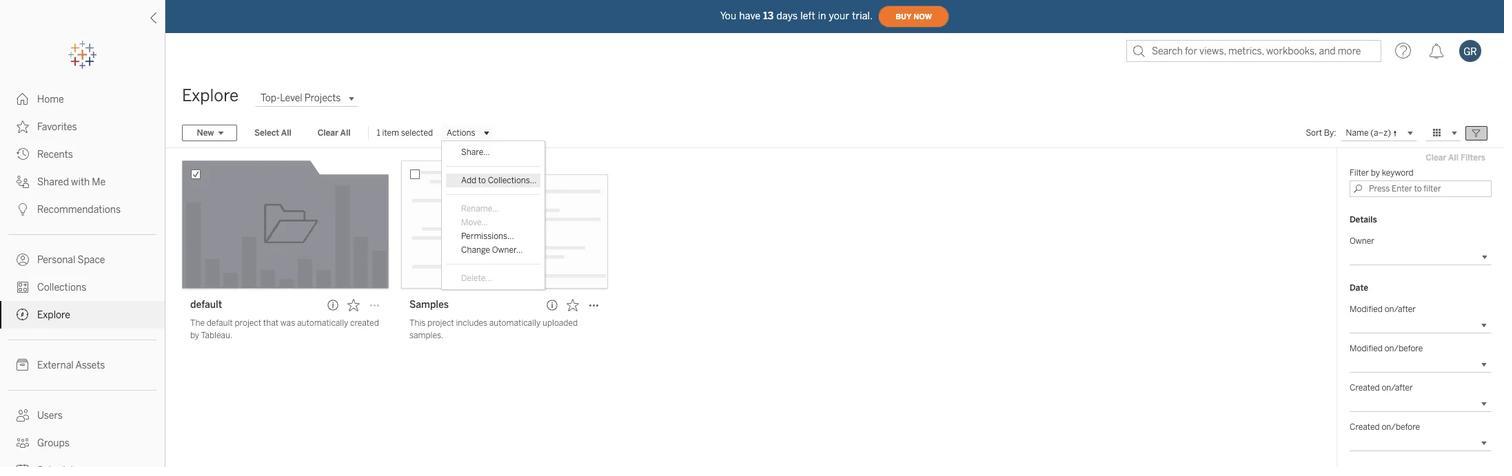 Task type: locate. For each thing, give the bounding box(es) containing it.
created
[[1350, 383, 1380, 393], [1350, 423, 1380, 432]]

the default project that was automatically created by tableau.
[[190, 318, 379, 341]]

recents link
[[0, 141, 165, 168]]

item
[[382, 128, 399, 138]]

1
[[377, 128, 380, 138]]

by text only_f5he34f image
[[17, 254, 29, 266], [17, 281, 29, 294], [17, 309, 29, 321], [17, 359, 29, 372], [17, 409, 29, 422]]

collections link
[[0, 274, 165, 301]]

on/after for modified on/after
[[1385, 305, 1416, 314]]

1 vertical spatial clear
[[1426, 153, 1447, 163]]

project left that
[[235, 318, 261, 328]]

clear inside button
[[1426, 153, 1447, 163]]

automatically right was
[[297, 318, 348, 328]]

5 by text only_f5he34f image from the top
[[17, 203, 29, 216]]

actions
[[447, 128, 475, 138]]

by text only_f5he34f image left recommendations
[[17, 203, 29, 216]]

clear down grid view image
[[1426, 153, 1447, 163]]

buy now
[[896, 12, 932, 21]]

modified up created on/after at the right
[[1350, 344, 1383, 354]]

main navigation. press the up and down arrow keys to access links. element
[[0, 85, 165, 467]]

on/before up modified on/before text box
[[1385, 344, 1423, 354]]

name
[[1346, 128, 1369, 137]]

by text only_f5he34f image inside groups link
[[17, 437, 29, 449]]

created down created on/after at the right
[[1350, 423, 1380, 432]]

on/before
[[1385, 344, 1423, 354], [1382, 423, 1420, 432]]

1 vertical spatial created
[[1350, 423, 1380, 432]]

by text only_f5he34f image left the "personal"
[[17, 254, 29, 266]]

automatically inside the default project that was automatically created by tableau.
[[297, 318, 348, 328]]

actions button
[[441, 125, 493, 141]]

0 vertical spatial on/after
[[1385, 305, 1416, 314]]

your
[[829, 10, 849, 22]]

all right "select" on the top of the page
[[281, 128, 291, 138]]

by text only_f5he34f image
[[17, 93, 29, 105], [17, 121, 29, 133], [17, 148, 29, 161], [17, 176, 29, 188], [17, 203, 29, 216], [17, 437, 29, 449], [17, 465, 29, 467]]

modified on/before
[[1350, 344, 1423, 354]]

1 horizontal spatial automatically
[[489, 318, 541, 328]]

3 by text only_f5he34f image from the top
[[17, 309, 29, 321]]

project inside the default project that was automatically created by tableau.
[[235, 318, 261, 328]]

0 horizontal spatial clear
[[318, 128, 338, 138]]

on/after up created on/after text box
[[1382, 383, 1413, 393]]

6 by text only_f5he34f image from the top
[[17, 437, 29, 449]]

0 horizontal spatial all
[[281, 128, 291, 138]]

by text only_f5he34f image left external
[[17, 359, 29, 372]]

1 horizontal spatial clear
[[1426, 153, 1447, 163]]

2 created from the top
[[1350, 423, 1380, 432]]

change owner…
[[461, 245, 523, 255]]

date
[[1350, 283, 1368, 293]]

home link
[[0, 85, 165, 113]]

sort
[[1306, 128, 1322, 138]]

the
[[190, 318, 205, 328]]

0 vertical spatial modified
[[1350, 305, 1383, 314]]

by right filter
[[1371, 168, 1380, 178]]

users
[[37, 410, 63, 422]]

by text only_f5he34f image left home
[[17, 93, 29, 105]]

by text only_f5he34f image left users
[[17, 409, 29, 422]]

all inside select all button
[[281, 128, 291, 138]]

clear all filters button
[[1420, 150, 1492, 166]]

modified on/after
[[1350, 305, 1416, 314]]

have
[[739, 10, 761, 22]]

modified
[[1350, 305, 1383, 314], [1350, 344, 1383, 354]]

rename…
[[461, 204, 499, 214]]

by text only_f5he34f image inside external assets link
[[17, 359, 29, 372]]

1 vertical spatial modified
[[1350, 344, 1383, 354]]

keyword
[[1382, 168, 1414, 178]]

all inside clear all filters button
[[1448, 153, 1459, 163]]

by:
[[1324, 128, 1336, 138]]

default
[[190, 299, 222, 311], [207, 318, 233, 328]]

1 by text only_f5he34f image from the top
[[17, 254, 29, 266]]

add
[[461, 176, 476, 185]]

created for created on/before
[[1350, 423, 1380, 432]]

2 automatically from the left
[[489, 318, 541, 328]]

by text only_f5he34f image inside 'recents' link
[[17, 148, 29, 161]]

1 automatically from the left
[[297, 318, 348, 328]]

by text only_f5he34f image inside explore link
[[17, 309, 29, 321]]

project up the 'samples.'
[[427, 318, 454, 328]]

created on/after
[[1350, 383, 1413, 393]]

2 horizontal spatial all
[[1448, 153, 1459, 163]]

in
[[818, 10, 826, 22]]

2 modified from the top
[[1350, 344, 1383, 354]]

0 horizontal spatial automatically
[[297, 318, 348, 328]]

4 by text only_f5he34f image from the top
[[17, 176, 29, 188]]

by text only_f5he34f image inside shared with me link
[[17, 176, 29, 188]]

by text only_f5he34f image inside collections link
[[17, 281, 29, 294]]

all left "1"
[[340, 128, 351, 138]]

by text only_f5he34f image for groups
[[17, 437, 29, 449]]

clear down "projects"
[[318, 128, 338, 138]]

clear all filters
[[1426, 153, 1486, 163]]

select all button
[[245, 125, 300, 141]]

by text only_f5he34f image inside favorites link
[[17, 121, 29, 133]]

1 vertical spatial by
[[190, 331, 199, 341]]

2 by text only_f5he34f image from the top
[[17, 121, 29, 133]]

clear inside button
[[318, 128, 338, 138]]

0 vertical spatial created
[[1350, 383, 1380, 393]]

all left filters
[[1448, 153, 1459, 163]]

0 vertical spatial clear
[[318, 128, 338, 138]]

by text only_f5he34f image inside home link
[[17, 93, 29, 105]]

filter
[[1350, 168, 1369, 178]]

5 by text only_f5he34f image from the top
[[17, 409, 29, 422]]

7 by text only_f5he34f image from the top
[[17, 465, 29, 467]]

2 by text only_f5he34f image from the top
[[17, 281, 29, 294]]

all for select all
[[281, 128, 291, 138]]

includes
[[456, 318, 487, 328]]

all for clear all
[[340, 128, 351, 138]]

1 vertical spatial on/after
[[1382, 383, 1413, 393]]

1 vertical spatial default
[[207, 318, 233, 328]]

by text only_f5he34f image for favorites
[[17, 121, 29, 133]]

by text only_f5he34f image down collections link
[[17, 309, 29, 321]]

personal space
[[37, 254, 105, 266]]

add to collections...
[[461, 176, 537, 185]]

created
[[350, 318, 379, 328]]

by text only_f5he34f image left recents
[[17, 148, 29, 161]]

by text only_f5he34f image inside recommendations link
[[17, 203, 29, 216]]

2 project from the left
[[427, 318, 454, 328]]

created up 'created on/before'
[[1350, 383, 1380, 393]]

days
[[777, 10, 798, 22]]

this project includes automatically uploaded samples.
[[409, 318, 578, 341]]

3 by text only_f5he34f image from the top
[[17, 148, 29, 161]]

by down the
[[190, 331, 199, 341]]

by
[[1371, 168, 1380, 178], [190, 331, 199, 341]]

you
[[720, 10, 737, 22]]

by text only_f5he34f image left the groups
[[17, 437, 29, 449]]

by text only_f5he34f image left favorites
[[17, 121, 29, 133]]

uploaded
[[542, 318, 578, 328]]

default up the
[[190, 299, 222, 311]]

(a–z)
[[1371, 128, 1391, 137]]

buy
[[896, 12, 912, 21]]

explore down collections
[[37, 310, 70, 321]]

explore link
[[0, 301, 165, 329]]

on/before for modified on/before
[[1385, 344, 1423, 354]]

move… checkbox item
[[446, 216, 541, 230]]

menu
[[442, 141, 545, 290]]

13
[[763, 10, 774, 22]]

on/after
[[1385, 305, 1416, 314], [1382, 383, 1413, 393]]

1 modified from the top
[[1350, 305, 1383, 314]]

1 horizontal spatial all
[[340, 128, 351, 138]]

by text only_f5he34f image for personal space
[[17, 254, 29, 266]]

4 by text only_f5he34f image from the top
[[17, 359, 29, 372]]

0 vertical spatial explore
[[182, 85, 239, 105]]

automatically
[[297, 318, 348, 328], [489, 318, 541, 328]]

by text only_f5he34f image inside users link
[[17, 409, 29, 422]]

by text only_f5he34f image inside personal space 'link'
[[17, 254, 29, 266]]

that
[[263, 318, 279, 328]]

now
[[914, 12, 932, 21]]

by text only_f5he34f image for recents
[[17, 148, 29, 161]]

1 created from the top
[[1350, 383, 1380, 393]]

1 vertical spatial explore
[[37, 310, 70, 321]]

on/after up the modified on/after text field
[[1385, 305, 1416, 314]]

default up 'tableau.'
[[207, 318, 233, 328]]

by text only_f5he34f image down groups link
[[17, 465, 29, 467]]

0 vertical spatial on/before
[[1385, 344, 1423, 354]]

0 horizontal spatial project
[[235, 318, 261, 328]]

0 horizontal spatial by
[[190, 331, 199, 341]]

to
[[478, 176, 486, 185]]

you have 13 days left in your trial.
[[720, 10, 873, 22]]

by text only_f5he34f image left shared
[[17, 176, 29, 188]]

automatically right includes
[[489, 318, 541, 328]]

projects
[[305, 92, 341, 104]]

explore up new popup button
[[182, 85, 239, 105]]

1 horizontal spatial explore
[[182, 85, 239, 105]]

on/before up created on/before 'text box'
[[1382, 423, 1420, 432]]

new button
[[182, 125, 237, 141]]

clear
[[318, 128, 338, 138], [1426, 153, 1447, 163]]

0 horizontal spatial explore
[[37, 310, 70, 321]]

by text only_f5he34f image for users
[[17, 409, 29, 422]]

recents
[[37, 149, 73, 161]]

samples
[[409, 299, 449, 311]]

Filter by keyword text field
[[1350, 181, 1492, 197]]

1 project from the left
[[235, 318, 261, 328]]

share…
[[461, 148, 490, 157]]

0 vertical spatial by
[[1371, 168, 1380, 178]]

project
[[235, 318, 261, 328], [427, 318, 454, 328]]

move…
[[461, 218, 488, 227]]

1 by text only_f5he34f image from the top
[[17, 93, 29, 105]]

modified down date at the right of the page
[[1350, 305, 1383, 314]]

by text only_f5he34f image left collections
[[17, 281, 29, 294]]

1 vertical spatial on/before
[[1382, 423, 1420, 432]]

explore
[[182, 85, 239, 105], [37, 310, 70, 321]]

space
[[78, 254, 105, 266]]

by text only_f5he34f image for explore
[[17, 309, 29, 321]]

modified for modified on/after
[[1350, 305, 1383, 314]]

all inside clear all button
[[340, 128, 351, 138]]

1 horizontal spatial project
[[427, 318, 454, 328]]

owner
[[1350, 236, 1375, 246]]



Task type: describe. For each thing, give the bounding box(es) containing it.
recommendations
[[37, 204, 121, 216]]

clear all
[[318, 128, 351, 138]]

Created on/before text field
[[1350, 435, 1492, 452]]

created on/before
[[1350, 423, 1420, 432]]

project inside this project includes automatically uploaded samples.
[[427, 318, 454, 328]]

top-level projects button
[[255, 90, 359, 107]]

sort by:
[[1306, 128, 1336, 138]]

favorites
[[37, 121, 77, 133]]

Modified on/after text field
[[1350, 317, 1492, 334]]

by inside the default project that was automatically created by tableau.
[[190, 331, 199, 341]]

by text only_f5he34f image for external assets
[[17, 359, 29, 372]]

select
[[254, 128, 279, 138]]

external assets link
[[0, 352, 165, 379]]

recommendations link
[[0, 196, 165, 223]]

left
[[801, 10, 815, 22]]

buy now button
[[878, 6, 949, 28]]

navigation panel element
[[0, 41, 165, 467]]

on/after for created on/after
[[1382, 383, 1413, 393]]

default inside the default project that was automatically created by tableau.
[[207, 318, 233, 328]]

modified for modified on/before
[[1350, 344, 1383, 354]]

with
[[71, 176, 90, 188]]

by text only_f5he34f image for shared with me
[[17, 176, 29, 188]]

external assets
[[37, 360, 105, 372]]

all for clear all filters
[[1448, 153, 1459, 163]]

delete… checkbox item
[[446, 272, 541, 285]]

favorites link
[[0, 113, 165, 141]]

automatically inside this project includes automatically uploaded samples.
[[489, 318, 541, 328]]

grid view image
[[1431, 127, 1444, 139]]

Search for views, metrics, workbooks, and more text field
[[1126, 40, 1382, 62]]

me
[[92, 176, 106, 188]]

change
[[461, 245, 490, 255]]

created for created on/after
[[1350, 383, 1380, 393]]

name (a–z)
[[1346, 128, 1391, 137]]

delete…
[[461, 274, 492, 283]]

by text only_f5he34f image for home
[[17, 93, 29, 105]]

samples image
[[401, 161, 608, 289]]

Modified on/before text field
[[1350, 356, 1492, 373]]

top-
[[261, 92, 280, 104]]

permissions…
[[461, 232, 514, 241]]

personal space link
[[0, 246, 165, 274]]

on/before for created on/before
[[1382, 423, 1420, 432]]

new
[[197, 128, 214, 138]]

rename… checkbox item
[[446, 202, 541, 216]]

selected
[[401, 128, 433, 138]]

clear for clear all filters
[[1426, 153, 1447, 163]]

assets
[[75, 360, 105, 372]]

shared
[[37, 176, 69, 188]]

by text only_f5he34f image for recommendations
[[17, 203, 29, 216]]

filter by keyword
[[1350, 168, 1414, 178]]

Created on/after text field
[[1350, 396, 1492, 412]]

add to collections... checkbox item
[[446, 174, 541, 188]]

details
[[1350, 215, 1377, 225]]

explore inside explore link
[[37, 310, 70, 321]]

shared with me link
[[0, 168, 165, 196]]

owner…
[[492, 245, 523, 255]]

name (a–z) button
[[1341, 125, 1417, 141]]

this
[[409, 318, 426, 328]]

default image
[[182, 161, 389, 289]]

level
[[280, 92, 302, 104]]

0 vertical spatial default
[[190, 299, 222, 311]]

1 horizontal spatial by
[[1371, 168, 1380, 178]]

filters
[[1461, 153, 1486, 163]]

personal
[[37, 254, 75, 266]]

tableau.
[[201, 331, 232, 341]]

groups
[[37, 438, 69, 449]]

collections...
[[488, 176, 537, 185]]

was
[[280, 318, 295, 328]]

select all
[[254, 128, 291, 138]]

collections
[[37, 282, 86, 294]]

1 item selected
[[377, 128, 433, 138]]

shared with me
[[37, 176, 106, 188]]

trial.
[[852, 10, 873, 22]]

external
[[37, 360, 74, 372]]

clear all button
[[309, 125, 360, 141]]

by text only_f5he34f image for collections
[[17, 281, 29, 294]]

clear for clear all
[[318, 128, 338, 138]]

groups link
[[0, 429, 165, 457]]

top-level projects
[[261, 92, 341, 104]]

menu containing share…
[[442, 141, 545, 290]]

users link
[[0, 402, 165, 429]]

samples.
[[409, 331, 443, 341]]

home
[[37, 94, 64, 105]]



Task type: vqa. For each thing, say whether or not it's contained in the screenshot.
Filter By Keyword text field
yes



